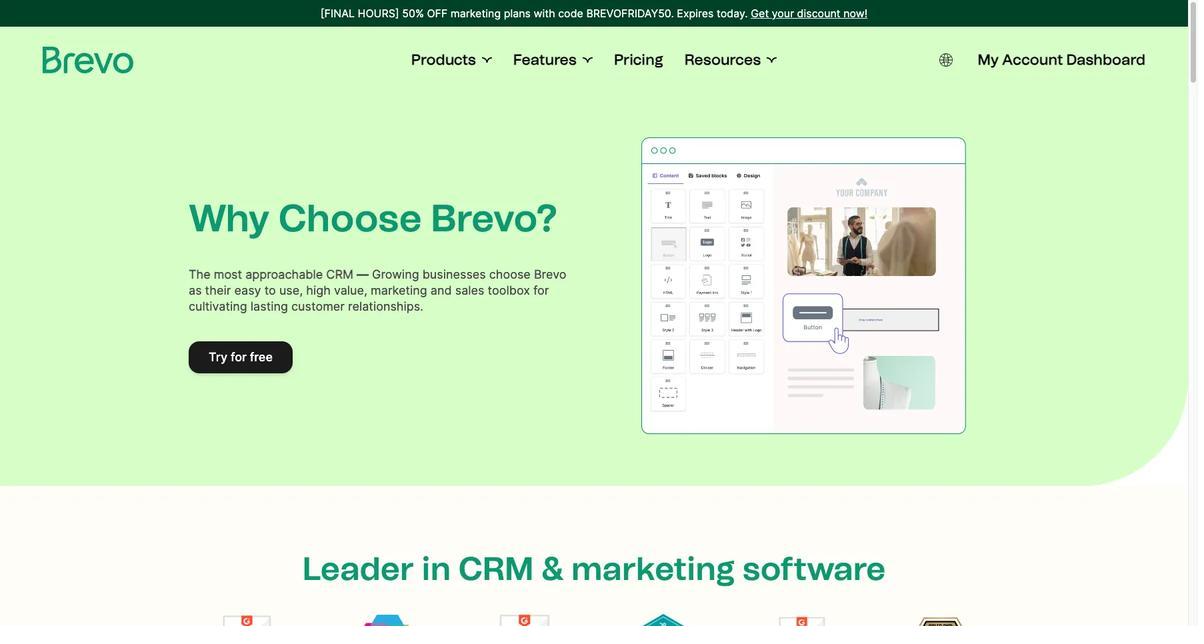 Task type: vqa. For each thing, say whether or not it's contained in the screenshot.
the recordings,
no



Task type: locate. For each thing, give the bounding box(es) containing it.
get
[[751, 7, 769, 20]]

marketing for crm
[[572, 549, 735, 588]]

businesses
[[423, 268, 486, 282]]

try for free button
[[189, 342, 293, 374]]

marketing right off
[[451, 7, 501, 20]]

0 vertical spatial for
[[534, 284, 549, 298]]

1 vertical spatial for
[[231, 350, 247, 364]]

the
[[189, 268, 211, 282]]

[final
[[321, 7, 355, 20]]

code
[[558, 7, 583, 20]]

crm
[[326, 268, 353, 282], [459, 549, 534, 588]]

growing
[[372, 268, 419, 282]]

0 vertical spatial marketing
[[451, 7, 501, 20]]

marketing down growing
[[371, 284, 427, 298]]

brevo image
[[43, 47, 133, 73]]

0 vertical spatial crm
[[326, 268, 353, 282]]

approachable
[[246, 268, 323, 282]]

lasting
[[251, 300, 288, 314]]

marketing
[[451, 7, 501, 20], [371, 284, 427, 298], [572, 549, 735, 588]]

choose
[[279, 196, 422, 241]]

1 horizontal spatial for
[[534, 284, 549, 298]]

1 vertical spatial crm
[[459, 549, 534, 588]]

marketing inside growing businesses choose brevo as their easy to use, high value, marketing and sales toolbox for cultivating lasting customer relationships.
[[371, 284, 427, 298]]

for inside button
[[231, 350, 247, 364]]

[final hours] 50% off marketing plans with code brevofriday50. expires today. get your discount now!
[[321, 7, 868, 20]]

with
[[534, 7, 555, 20]]

features
[[513, 51, 577, 69]]

2 horizontal spatial marketing
[[572, 549, 735, 588]]

crm up value,
[[326, 268, 353, 282]]

0 horizontal spatial marketing
[[371, 284, 427, 298]]

1 horizontal spatial crm
[[459, 549, 534, 588]]

customer
[[291, 300, 345, 314]]

products link
[[411, 51, 492, 69]]

expires
[[677, 7, 714, 20]]

for right try
[[231, 350, 247, 364]]

for
[[534, 284, 549, 298], [231, 350, 247, 364]]

as
[[189, 284, 202, 298]]

for down brevo
[[534, 284, 549, 298]]

use,
[[279, 284, 303, 298]]

brevo?
[[431, 196, 557, 241]]

today.
[[717, 7, 748, 20]]

try for free
[[209, 350, 273, 364]]

1 horizontal spatial marketing
[[451, 7, 501, 20]]

brevofriday50.
[[586, 7, 674, 20]]

crm left &
[[459, 549, 534, 588]]

marketing up awardlogo 3
[[572, 549, 735, 588]]

awardlogo 2 image
[[481, 614, 568, 626]]

get your discount now! link
[[751, 5, 868, 21]]

awardlogo 1 image
[[343, 614, 429, 626]]

value,
[[334, 284, 367, 298]]

plans
[[504, 7, 531, 20]]

50%
[[402, 7, 424, 20]]

toolbox
[[488, 284, 530, 298]]

2 vertical spatial marketing
[[572, 549, 735, 588]]

—
[[357, 268, 369, 282]]

0 horizontal spatial for
[[231, 350, 247, 364]]

1 vertical spatial marketing
[[371, 284, 427, 298]]

my account dashboard link
[[978, 51, 1146, 69]]

resources link
[[685, 51, 777, 69]]

awardlogo 5 image
[[898, 614, 984, 626]]

account
[[1002, 51, 1063, 69]]



Task type: describe. For each thing, give the bounding box(es) containing it.
free
[[250, 350, 273, 364]]

pricing link
[[614, 51, 663, 69]]

brevo
[[534, 268, 567, 282]]

awardlogo 0 image
[[204, 614, 291, 626]]

to
[[265, 284, 276, 298]]

why
[[189, 196, 270, 241]]

now!
[[844, 7, 868, 20]]

awardlogo 4 image
[[759, 614, 846, 626]]

their
[[205, 284, 231, 298]]

&
[[541, 549, 564, 588]]

relationships.
[[348, 300, 424, 314]]

leader in crm & marketing software
[[302, 549, 886, 588]]

easy
[[234, 284, 261, 298]]

dashboard
[[1067, 51, 1146, 69]]

for inside growing businesses choose brevo as their easy to use, high value, marketing and sales toolbox for cultivating lasting customer relationships.
[[534, 284, 549, 298]]

products
[[411, 51, 476, 69]]

off
[[427, 7, 448, 20]]

the most approachable crm —
[[189, 268, 369, 282]]

button image
[[939, 53, 953, 67]]

cultivating
[[189, 300, 247, 314]]

pricing
[[614, 51, 663, 69]]

features link
[[513, 51, 593, 69]]

awardlogo 3 image
[[620, 614, 707, 626]]

try
[[209, 350, 227, 364]]

0 horizontal spatial crm
[[326, 268, 353, 282]]

and
[[431, 284, 452, 298]]

sales
[[455, 284, 484, 298]]

marketing for 50%
[[451, 7, 501, 20]]

discount
[[797, 7, 841, 20]]

choose
[[489, 268, 531, 282]]

your
[[772, 7, 794, 20]]

high
[[306, 284, 331, 298]]

my
[[978, 51, 999, 69]]

growing businesses choose brevo as their easy to use, high value, marketing and sales toolbox for cultivating lasting customer relationships.
[[189, 268, 567, 314]]

my account dashboard
[[978, 51, 1146, 69]]

most
[[214, 268, 242, 282]]

resources
[[685, 51, 761, 69]]

in
[[422, 549, 451, 588]]

software
[[743, 549, 886, 588]]

hours]
[[358, 7, 399, 20]]

leader
[[302, 549, 414, 588]]

why choose brevo?
[[189, 196, 557, 241]]



